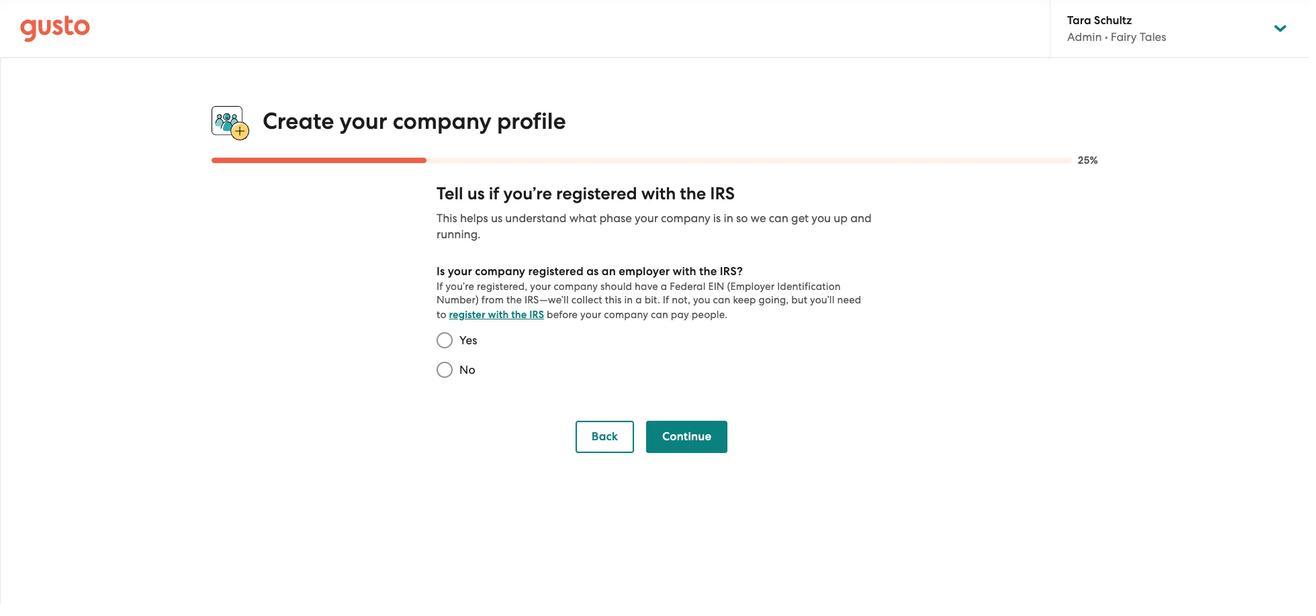 Task type: describe. For each thing, give the bounding box(es) containing it.
yes
[[459, 334, 477, 347]]

the up ein
[[699, 265, 717, 279]]

0 vertical spatial you're
[[503, 183, 552, 204]]

create your company profile
[[263, 107, 566, 135]]

need
[[837, 294, 861, 306]]

•
[[1105, 30, 1108, 44]]

but
[[791, 294, 807, 306]]

continue button
[[646, 421, 728, 454]]

0 vertical spatial registered
[[556, 183, 637, 204]]

the up this helps us understand what phase your company is in so we can get you up and running.
[[680, 183, 706, 204]]

continue
[[662, 430, 711, 444]]

is
[[437, 265, 445, 279]]

collect
[[571, 294, 602, 306]]

in inside if you're registered, your company should have a federal ein (employer identification number) from the irs—we'll collect this in a bit. if not, you can keep going, but you'll need to
[[624, 294, 633, 306]]

registered,
[[477, 281, 528, 293]]

and
[[850, 212, 872, 225]]

create
[[263, 107, 334, 135]]

0 vertical spatial a
[[661, 281, 667, 293]]

0 horizontal spatial a
[[636, 294, 642, 306]]

is your company registered as an employer with the irs?
[[437, 265, 743, 279]]

this
[[605, 294, 622, 306]]

what
[[569, 212, 597, 225]]

so
[[736, 212, 748, 225]]

back
[[592, 430, 618, 444]]

irs?
[[720, 265, 743, 279]]

home image
[[20, 15, 90, 42]]

irs—we'll
[[525, 294, 569, 306]]

your inside if you're registered, your company should have a federal ein (employer identification number) from the irs—we'll collect this in a bit. if not, you can keep going, but you'll need to
[[530, 281, 551, 293]]

register
[[449, 309, 485, 321]]

not,
[[672, 294, 690, 306]]

in inside this helps us understand what phase your company is in so we can get you up and running.
[[724, 212, 733, 225]]

profile
[[497, 107, 566, 135]]

ein
[[708, 281, 725, 293]]

an
[[602, 265, 616, 279]]

your inside this helps us understand what phase your company is in so we can get you up and running.
[[635, 212, 658, 225]]

running.
[[437, 228, 481, 241]]

1 vertical spatial registered
[[528, 265, 584, 279]]

tara
[[1067, 13, 1091, 28]]

going,
[[759, 294, 789, 306]]

back link
[[575, 421, 634, 454]]

company inside if you're registered, your company should have a federal ein (employer identification number) from the irs—we'll collect this in a bit. if not, you can keep going, but you'll need to
[[554, 281, 598, 293]]

fairy
[[1111, 30, 1137, 44]]

admin
[[1067, 30, 1102, 44]]

Yes radio
[[430, 326, 459, 355]]

0 vertical spatial with
[[641, 183, 676, 204]]

tell
[[437, 183, 463, 204]]

register with the irs before your company can pay people.
[[449, 309, 728, 321]]

employer
[[619, 265, 670, 279]]

phase
[[599, 212, 632, 225]]

you'll
[[810, 294, 835, 306]]

1 vertical spatial with
[[673, 265, 696, 279]]

if
[[489, 183, 499, 204]]

tales
[[1140, 30, 1166, 44]]

as
[[586, 265, 599, 279]]

2 vertical spatial with
[[488, 309, 509, 321]]

helps
[[460, 212, 488, 225]]

keep
[[733, 294, 756, 306]]



Task type: vqa. For each thing, say whether or not it's contained in the screenshot.
BEFORE
yes



Task type: locate. For each thing, give the bounding box(es) containing it.
1 horizontal spatial you're
[[503, 183, 552, 204]]

the down registered,
[[506, 294, 522, 306]]

a
[[661, 281, 667, 293], [636, 294, 642, 306]]

is
[[713, 212, 721, 225]]

1 vertical spatial you're
[[446, 281, 474, 293]]

you inside if you're registered, your company should have a federal ein (employer identification number) from the irs—we'll collect this in a bit. if not, you can keep going, but you'll need to
[[693, 294, 710, 306]]

have
[[635, 281, 658, 293]]

get
[[791, 212, 809, 225]]

0 horizontal spatial can
[[651, 309, 668, 321]]

can right we
[[769, 212, 788, 225]]

this
[[437, 212, 457, 225]]

understand
[[505, 212, 567, 225]]

no
[[459, 364, 475, 377]]

with up federal
[[673, 265, 696, 279]]

us inside this helps us understand what phase your company is in so we can get you up and running.
[[491, 212, 502, 225]]

pay
[[671, 309, 689, 321]]

company
[[393, 107, 492, 135], [661, 212, 710, 225], [475, 265, 525, 279], [554, 281, 598, 293], [604, 309, 648, 321]]

schultz
[[1094, 13, 1132, 28]]

in right is
[[724, 212, 733, 225]]

1 horizontal spatial can
[[713, 294, 730, 306]]

can down bit.
[[651, 309, 668, 321]]

can inside if you're registered, your company should have a federal ein (employer identification number) from the irs—we'll collect this in a bit. if not, you can keep going, but you'll need to
[[713, 294, 730, 306]]

if down 'is'
[[437, 281, 443, 293]]

your down collect
[[580, 309, 601, 321]]

if right bit.
[[663, 294, 669, 306]]

a right have at the top of the page
[[661, 281, 667, 293]]

with up this helps us understand what phase your company is in so we can get you up and running.
[[641, 183, 676, 204]]

your up irs—we'll
[[530, 281, 551, 293]]

0 horizontal spatial you're
[[446, 281, 474, 293]]

0 horizontal spatial in
[[624, 294, 633, 306]]

1 horizontal spatial a
[[661, 281, 667, 293]]

1 vertical spatial if
[[663, 294, 669, 306]]

company inside this helps us understand what phase your company is in so we can get you up and running.
[[661, 212, 710, 225]]

2 vertical spatial can
[[651, 309, 668, 321]]

0 vertical spatial irs
[[710, 183, 735, 204]]

1 vertical spatial you
[[693, 294, 710, 306]]

we
[[751, 212, 766, 225]]

us right helps
[[491, 212, 502, 225]]

the down irs—we'll
[[511, 309, 527, 321]]

0 vertical spatial us
[[467, 183, 485, 204]]

irs down irs—we'll
[[529, 309, 544, 321]]

registered up what on the top left of page
[[556, 183, 637, 204]]

0 vertical spatial in
[[724, 212, 733, 225]]

if you're registered, your company should have a federal ein (employer identification number) from the irs—we'll collect this in a bit. if not, you can keep going, but you'll need to
[[437, 281, 861, 321]]

to
[[437, 309, 446, 321]]

registered
[[556, 183, 637, 204], [528, 265, 584, 279]]

you left up
[[812, 212, 831, 225]]

you're inside if you're registered, your company should have a federal ein (employer identification number) from the irs—we'll collect this in a bit. if not, you can keep going, but you'll need to
[[446, 281, 474, 293]]

you're up 'number)' on the left of the page
[[446, 281, 474, 293]]

us left if
[[467, 183, 485, 204]]

the inside if you're registered, your company should have a federal ein (employer identification number) from the irs—we'll collect this in a bit. if not, you can keep going, but you'll need to
[[506, 294, 522, 306]]

2 horizontal spatial can
[[769, 212, 788, 225]]

us
[[467, 183, 485, 204], [491, 212, 502, 225]]

number)
[[437, 294, 479, 306]]

the
[[680, 183, 706, 204], [699, 265, 717, 279], [506, 294, 522, 306], [511, 309, 527, 321]]

irs
[[710, 183, 735, 204], [529, 309, 544, 321]]

in
[[724, 212, 733, 225], [624, 294, 633, 306]]

register with the irs link
[[449, 309, 544, 321]]

bit.
[[645, 294, 660, 306]]

0 horizontal spatial if
[[437, 281, 443, 293]]

0 vertical spatial if
[[437, 281, 443, 293]]

irs up is
[[710, 183, 735, 204]]

tell us if you're registered with the irs
[[437, 183, 735, 204]]

1 vertical spatial in
[[624, 294, 633, 306]]

with
[[641, 183, 676, 204], [673, 265, 696, 279], [488, 309, 509, 321]]

you're up understand
[[503, 183, 552, 204]]

0 horizontal spatial you
[[693, 294, 710, 306]]

can inside this helps us understand what phase your company is in so we can get you up and running.
[[769, 212, 788, 225]]

you inside this helps us understand what phase your company is in so we can get you up and running.
[[812, 212, 831, 225]]

from
[[481, 294, 504, 306]]

in right this
[[624, 294, 633, 306]]

people.
[[692, 309, 728, 321]]

tara schultz admin • fairy tales
[[1067, 13, 1166, 44]]

should
[[601, 281, 632, 293]]

0 horizontal spatial us
[[467, 183, 485, 204]]

1 horizontal spatial if
[[663, 294, 669, 306]]

1 horizontal spatial irs
[[710, 183, 735, 204]]

your right 'is'
[[448, 265, 472, 279]]

can down ein
[[713, 294, 730, 306]]

registered up irs—we'll
[[528, 265, 584, 279]]

if
[[437, 281, 443, 293], [663, 294, 669, 306]]

No radio
[[430, 355, 459, 385]]

you
[[812, 212, 831, 225], [693, 294, 710, 306]]

you're
[[503, 183, 552, 204], [446, 281, 474, 293]]

federal
[[670, 281, 706, 293]]

your right phase
[[635, 212, 658, 225]]

25%
[[1078, 155, 1098, 167]]

1 vertical spatial us
[[491, 212, 502, 225]]

identification
[[777, 281, 841, 293]]

1 vertical spatial a
[[636, 294, 642, 306]]

a left bit.
[[636, 294, 642, 306]]

up
[[834, 212, 848, 225]]

0 vertical spatial you
[[812, 212, 831, 225]]

1 horizontal spatial us
[[491, 212, 502, 225]]

with down the from
[[488, 309, 509, 321]]

1 vertical spatial can
[[713, 294, 730, 306]]

this helps us understand what phase your company is in so we can get you up and running.
[[437, 212, 872, 241]]

1 horizontal spatial you
[[812, 212, 831, 225]]

0 horizontal spatial irs
[[529, 309, 544, 321]]

your
[[340, 107, 387, 135], [635, 212, 658, 225], [448, 265, 472, 279], [530, 281, 551, 293], [580, 309, 601, 321]]

1 vertical spatial irs
[[529, 309, 544, 321]]

1 horizontal spatial in
[[724, 212, 733, 225]]

(employer
[[727, 281, 775, 293]]

you up people.
[[693, 294, 710, 306]]

before
[[547, 309, 578, 321]]

can
[[769, 212, 788, 225], [713, 294, 730, 306], [651, 309, 668, 321]]

0 vertical spatial can
[[769, 212, 788, 225]]

your right create
[[340, 107, 387, 135]]



